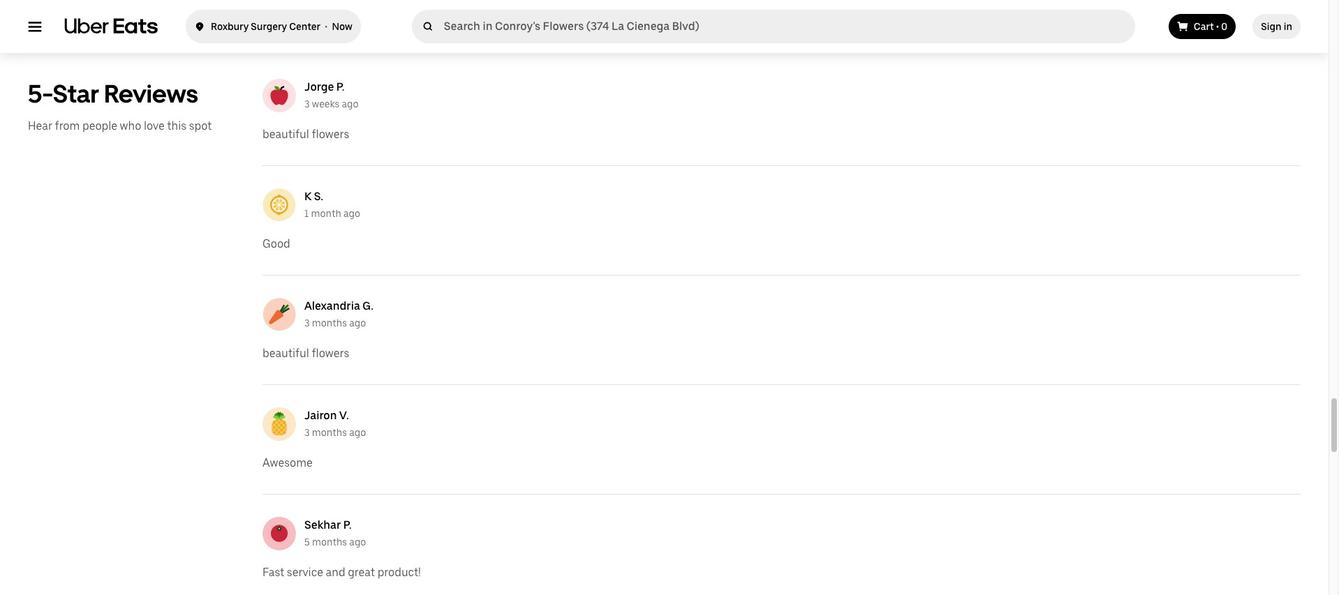 Task type: vqa. For each thing, say whether or not it's contained in the screenshot.


Task type: describe. For each thing, give the bounding box(es) containing it.
ago for jairon v.
[[349, 427, 366, 439]]

k s. 1 month ago
[[304, 190, 360, 219]]

p. for jorge p.
[[336, 80, 345, 94]]

roxbury
[[211, 21, 249, 32]]

1 • from the left
[[325, 21, 328, 32]]

sekhar p. image
[[263, 517, 296, 551]]

ago for jorge p.
[[342, 98, 359, 110]]

hear
[[28, 119, 52, 133]]

uber eats home image
[[64, 18, 158, 35]]

months for sekhar
[[312, 537, 347, 548]]

g.
[[363, 300, 374, 313]]

paws
[[564, 5, 587, 16]]

plant
[[865, 5, 889, 16]]

santa
[[536, 5, 562, 16]]

ago for alexandria g.
[[349, 318, 366, 329]]

5
[[304, 537, 310, 548]]

star
[[53, 79, 99, 109]]

this
[[167, 119, 187, 133]]

ago for sekhar p.
[[349, 537, 366, 548]]

k
[[304, 190, 312, 203]]

main navigation menu image
[[28, 20, 42, 34]]

sign in
[[1261, 21, 1292, 32]]

sign
[[1261, 21, 1282, 32]]

jorge
[[304, 80, 334, 94]]

awesome
[[263, 457, 313, 470]]

roxbury surgery center • now
[[211, 21, 353, 32]]

alexandria g. 3 months ago
[[304, 300, 374, 329]]

Search in Conroy's Flowers (374 La Cienega Blvd) text field
[[444, 20, 1130, 34]]

holiday
[[296, 5, 330, 16]]

santa paws
[[536, 5, 587, 16]]

fast service and great product!
[[263, 566, 421, 580]]

jorge p. image
[[263, 79, 296, 112]]

jairon v. 3 months ago
[[304, 409, 366, 439]]

cookie
[[332, 5, 363, 16]]

2 • from the left
[[1216, 21, 1219, 32]]

love
[[144, 119, 165, 133]]

mini
[[796, 5, 816, 16]]

3 for jorge p.
[[304, 98, 310, 110]]

people
[[82, 119, 117, 133]]

p. for sekhar p.
[[343, 519, 352, 532]]



Task type: locate. For each thing, give the bounding box(es) containing it.
flowers
[[312, 128, 349, 141], [312, 347, 349, 360]]

months down 'sekhar' on the left of the page
[[312, 537, 347, 548]]

p. right jorge
[[336, 80, 345, 94]]

1 months from the top
[[312, 318, 347, 329]]

jairon v. image
[[263, 408, 296, 441]]

months inside alexandria g. 3 months ago
[[312, 318, 347, 329]]

months down alexandria
[[312, 318, 347, 329]]

3 inside jorge p. 3 weeks ago
[[304, 98, 310, 110]]

0 vertical spatial 3
[[304, 98, 310, 110]]

sekhar p. 5 months ago
[[304, 519, 366, 548]]

poinsettia
[[818, 5, 863, 16]]

2 flowers from the top
[[312, 347, 349, 360]]

good
[[263, 237, 290, 251]]

3 left weeks
[[304, 98, 310, 110]]

1 beautiful from the top
[[263, 128, 309, 141]]

v.
[[339, 409, 349, 422]]

p. inside sekhar p. 5 months ago
[[343, 519, 352, 532]]

alexandria
[[304, 300, 360, 313]]

2 vertical spatial months
[[312, 537, 347, 548]]

3 down 'jairon' in the left bottom of the page
[[304, 427, 310, 439]]

ago
[[342, 98, 359, 110], [344, 208, 360, 219], [349, 318, 366, 329], [349, 427, 366, 439], [349, 537, 366, 548]]

sekhar
[[304, 519, 341, 532]]

1 vertical spatial flowers
[[312, 347, 349, 360]]

• left now
[[325, 21, 328, 32]]

2 beautiful flowers from the top
[[263, 347, 349, 360]]

surgery
[[251, 21, 287, 32]]

flowers for jorge
[[312, 128, 349, 141]]

red holiday cookie jar
[[275, 5, 379, 16]]

3
[[304, 98, 310, 110], [304, 318, 310, 329], [304, 427, 310, 439]]

0 vertical spatial p.
[[336, 80, 345, 94]]

beautiful flowers for jorge p.
[[263, 128, 349, 141]]

2 3 from the top
[[304, 318, 310, 329]]

5-
[[28, 79, 53, 109]]

p. inside jorge p. 3 weeks ago
[[336, 80, 345, 94]]

ago for k s.
[[344, 208, 360, 219]]

1 vertical spatial 3
[[304, 318, 310, 329]]

beautiful for alexandria
[[263, 347, 309, 360]]

1 beautiful flowers from the top
[[263, 128, 349, 141]]

1 vertical spatial months
[[312, 427, 347, 439]]

beautiful flowers down the alexandria g. image
[[263, 347, 349, 360]]

reviews
[[104, 79, 198, 109]]

in
[[1284, 21, 1292, 32]]

center
[[289, 21, 321, 32]]

hear from people who love this spot
[[28, 119, 212, 133]]

beautiful flowers
[[263, 128, 349, 141], [263, 347, 349, 360]]

1 flowers from the top
[[312, 128, 349, 141]]

p. right 'sekhar' on the left of the page
[[343, 519, 352, 532]]

jar
[[365, 5, 379, 16]]

months inside jairon v. 3 months ago
[[312, 427, 347, 439]]

ago inside sekhar p. 5 months ago
[[349, 537, 366, 548]]

k s. image
[[263, 189, 296, 222]]

0
[[1221, 21, 1228, 32]]

beautiful
[[263, 128, 309, 141], [263, 347, 309, 360]]

3 months from the top
[[312, 537, 347, 548]]

beautiful down jorge p. icon in the left top of the page
[[263, 128, 309, 141]]

spot
[[189, 119, 212, 133]]

s.
[[314, 190, 323, 203]]

ago inside jairon v. 3 months ago
[[349, 427, 366, 439]]

alexandria g. image
[[263, 298, 296, 332]]

beautiful for jorge
[[263, 128, 309, 141]]

jairon
[[304, 409, 337, 422]]

0 vertical spatial beautiful
[[263, 128, 309, 141]]

2 beautiful from the top
[[263, 347, 309, 360]]

service
[[287, 566, 323, 580]]

ago inside alexandria g. 3 months ago
[[349, 318, 366, 329]]

months for jairon
[[312, 427, 347, 439]]

from
[[55, 119, 80, 133]]

3 inside alexandria g. 3 months ago
[[304, 318, 310, 329]]

3 for alexandria g.
[[304, 318, 310, 329]]

0 horizontal spatial •
[[325, 21, 328, 32]]

3 3 from the top
[[304, 427, 310, 439]]

weeks
[[312, 98, 340, 110]]

month
[[311, 208, 341, 219]]

0 vertical spatial months
[[312, 318, 347, 329]]

fast
[[263, 566, 284, 580]]

beautiful flowers for alexandria g.
[[263, 347, 349, 360]]

months inside sekhar p. 5 months ago
[[312, 537, 347, 548]]

3 inside jairon v. 3 months ago
[[304, 427, 310, 439]]

2 months from the top
[[312, 427, 347, 439]]

0 vertical spatial beautiful flowers
[[263, 128, 349, 141]]

1 vertical spatial p.
[[343, 519, 352, 532]]

months
[[312, 318, 347, 329], [312, 427, 347, 439], [312, 537, 347, 548]]

beautiful flowers down weeks
[[263, 128, 349, 141]]

1
[[304, 208, 309, 219]]

sign in link
[[1253, 14, 1301, 39]]

months down 'jairon' in the left bottom of the page
[[312, 427, 347, 439]]

0 vertical spatial flowers
[[312, 128, 349, 141]]

flowers down weeks
[[312, 128, 349, 141]]

deliver to image
[[194, 18, 205, 35]]

1 horizontal spatial •
[[1216, 21, 1219, 32]]

red
[[275, 5, 294, 16]]

great
[[348, 566, 375, 580]]

2 vertical spatial 3
[[304, 427, 310, 439]]

now
[[332, 21, 353, 32]]

cart • 0
[[1194, 21, 1228, 32]]

ago inside jorge p. 3 weeks ago
[[342, 98, 359, 110]]

flowers down alexandria g. 3 months ago
[[312, 347, 349, 360]]

who
[[120, 119, 141, 133]]

beautiful down the alexandria g. image
[[263, 347, 309, 360]]

p.
[[336, 80, 345, 94], [343, 519, 352, 532]]

product!
[[377, 566, 421, 580]]

3 right the alexandria g. image
[[304, 318, 310, 329]]

•
[[325, 21, 328, 32], [1216, 21, 1219, 32]]

mini poinsettia plant
[[796, 5, 889, 16]]

and
[[326, 566, 345, 580]]

months for alexandria
[[312, 318, 347, 329]]

ago inside k s. 1 month ago
[[344, 208, 360, 219]]

1 3 from the top
[[304, 98, 310, 110]]

cart
[[1194, 21, 1214, 32]]

5-star reviews
[[28, 79, 198, 109]]

3 for jairon v.
[[304, 427, 310, 439]]

jorge p. 3 weeks ago
[[304, 80, 359, 110]]

1 vertical spatial beautiful flowers
[[263, 347, 349, 360]]

flowers for alexandria
[[312, 347, 349, 360]]

1 vertical spatial beautiful
[[263, 347, 309, 360]]

• left 0
[[1216, 21, 1219, 32]]



